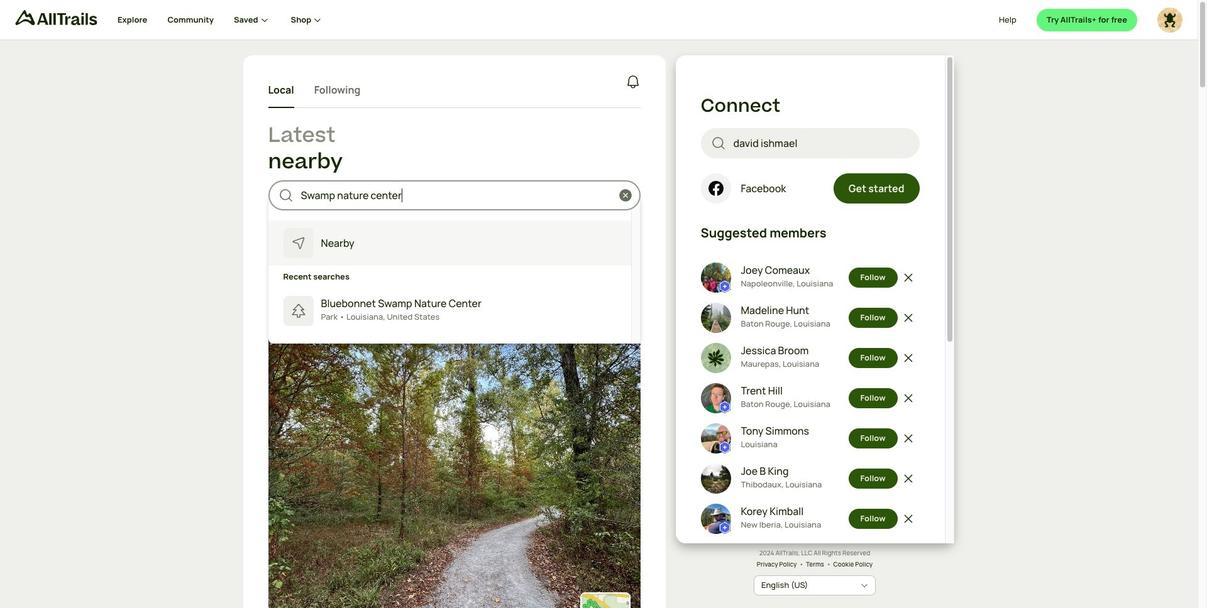 Task type: describe. For each thing, give the bounding box(es) containing it.
jessica broom image
[[701, 344, 731, 374]]

navigate previous image
[[282, 461, 295, 474]]

dismiss image for madeline hunt "icon"
[[903, 312, 915, 325]]

dismiss image for trent hill icon
[[903, 393, 915, 405]]

james image
[[1158, 7, 1183, 32]]

dismiss image for tony simmons icon
[[903, 433, 915, 445]]

more options image
[[623, 255, 636, 267]]

madeline hunt image
[[701, 303, 731, 333]]

icon image
[[701, 173, 731, 204]]

cookie consent banner dialog
[[15, 549, 1183, 594]]

joey comeaux image
[[701, 263, 731, 293]]

korey kimball image
[[701, 505, 731, 535]]



Task type: locate. For each thing, give the bounding box(es) containing it.
4 dismiss image from the top
[[903, 393, 915, 405]]

trent hill image
[[701, 384, 731, 414]]

None search field
[[268, 181, 641, 344]]

1 dismiss image from the top
[[903, 272, 915, 284]]

dismiss image for the korey kimball "image"
[[903, 513, 915, 526]]

2 dismiss image from the top
[[903, 312, 915, 325]]

7 dismiss image from the top
[[903, 513, 915, 526]]

clear image
[[618, 188, 633, 203]]

dismiss image
[[903, 272, 915, 284], [903, 312, 915, 325], [903, 352, 915, 365], [903, 393, 915, 405], [903, 433, 915, 445], [903, 473, 915, 486], [903, 513, 915, 526]]

notifications image
[[625, 74, 641, 89]]

dismiss image for the jessica broom image
[[903, 352, 915, 365]]

dismiss image for the joe b king icon
[[903, 473, 915, 486]]

navigate next image
[[614, 461, 627, 474]]

tab list
[[268, 73, 361, 108]]

joe b king image
[[701, 464, 731, 494]]

None search field
[[701, 128, 920, 158]]

Search for a member field
[[734, 136, 910, 151]]

Search by destination field
[[301, 188, 612, 203]]

6 dismiss image from the top
[[903, 473, 915, 486]]

3 dismiss image from the top
[[903, 352, 915, 365]]

ryan bjornson image
[[268, 241, 298, 271]]

5 dismiss image from the top
[[903, 433, 915, 445]]

dialog
[[0, 0, 1208, 609]]

dismiss image for joey comeaux image
[[903, 272, 915, 284]]

tony simmons image
[[701, 424, 731, 454]]



Task type: vqa. For each thing, say whether or not it's contained in the screenshot.
THE KOREY KIMBALL image
yes



